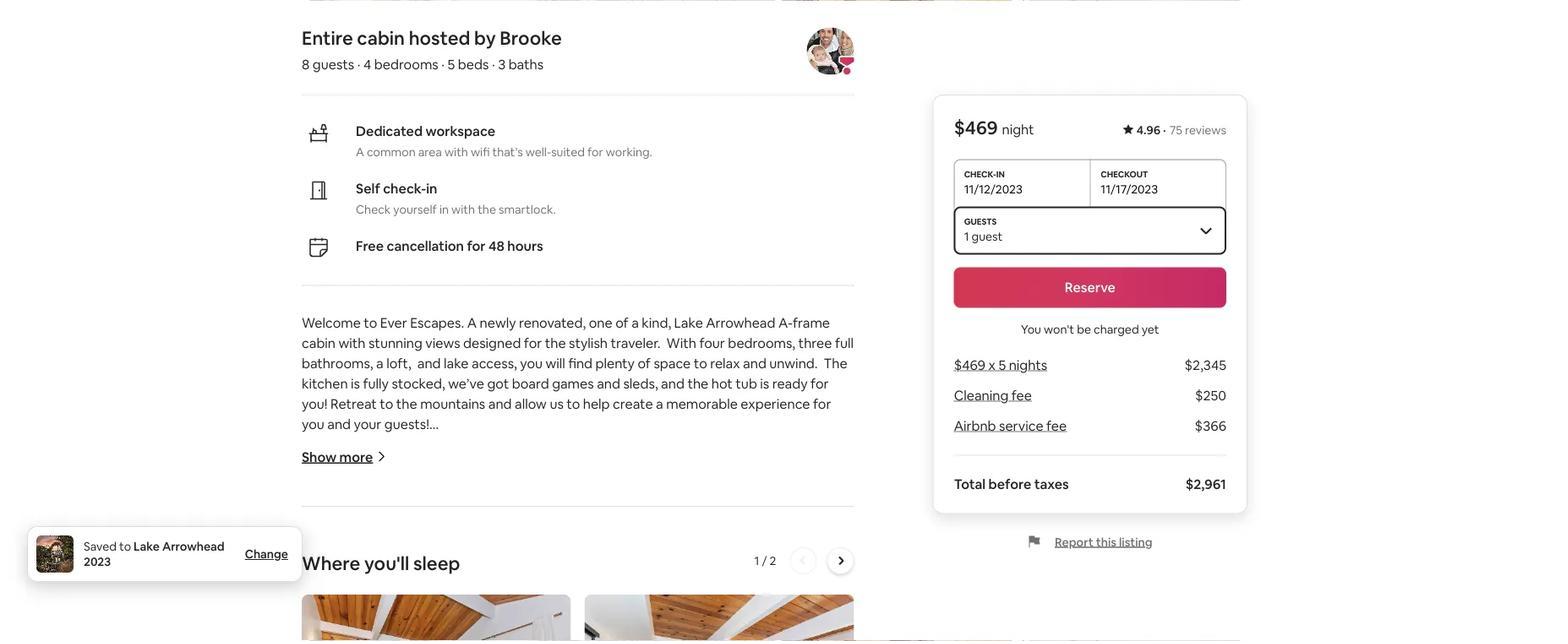 Task type: vqa. For each thing, say whether or not it's contained in the screenshot.
A- within WELCOME TO EVER ESCAPES. A NEWLY RENOVATED, ONE OF A KIND, LAKE ARROWHEAD A-FRAME CABIN WITH STUNNING VIEWS DESIGNED FOR THE STYLISH TRAVELER.  WITH FOUR BEDROOMS, THREE FULL BATHROOMS, A LOFT,  AND LAKE ACCESS, YOU WILL FIND PLENTY OF SPACE TO RELAX AND UNWIND.  THE KITCHEN IS FULLY STOCKED, WE'VE GOT BOARD GAMES AND SLEDS, AND THE HOT TUB IS READY FOR YOU! RETREAT TO THE MOUNTAINS AND ALLOW US TO HELP CREATE A MEMORABLE EXPERIENCE FOR YOU AND YOUR GUESTS!
yes



Task type: describe. For each thing, give the bounding box(es) containing it.
an
[[673, 497, 689, 514]]

where you'll sleep
[[302, 552, 460, 576]]

to right saved
[[119, 539, 131, 555]]

1 vertical spatial beautiful
[[537, 639, 592, 642]]

you left can
[[439, 639, 462, 642]]

create
[[613, 396, 653, 413]]

bedrooms inside entire cabin hosted by brooke 8 guests · 4 bedrooms · 5 beds · 3 baths
[[374, 56, 439, 73]]

outdoor
[[741, 619, 792, 636]]

you won't be charged yet
[[1021, 322, 1159, 337]]

the up when
[[302, 598, 326, 616]]

large
[[536, 598, 567, 616]]

to left relax
[[694, 355, 707, 372]]

to right us
[[567, 396, 580, 413]]

the down out
[[571, 517, 595, 535]]

windows
[[439, 538, 494, 555]]

1 horizontal spatial living
[[676, 598, 708, 616]]

a right create
[[656, 396, 663, 413]]

0 horizontal spatial is
[[351, 375, 360, 393]]

4
[[363, 56, 371, 73]]

saved
[[84, 539, 117, 555]]

8
[[302, 56, 310, 73]]

suited
[[551, 144, 585, 159]]

loft,
[[387, 355, 412, 372]]

games
[[552, 375, 594, 393]]

frame inside welcome to ever escapes. a newly renovated, one of a kind, lake arrowhead a-frame cabin with stunning views designed for the stylish traveler.  with four bedrooms, three full bathrooms, a loft,  and lake access, you will find plenty of space to relax and unwind.  the kitchen is fully stocked, we've got board games and sleds, and the hot tub is ready for you! retreat to the mountains and allow us to help create a memorable experience for you and your guests!
[[793, 314, 830, 332]]

for right ready in the bottom of the page
[[811, 375, 829, 393]]

2023
[[84, 555, 111, 570]]

baths
[[509, 56, 544, 73]]

and right the tv
[[625, 598, 649, 616]]

overlooking
[[497, 538, 570, 555]]

x
[[989, 357, 996, 374]]

and down retreat
[[327, 416, 351, 433]]

bedrooms inside want to stay in a cozy a-frame cabin with a unique/modern vibe? this is the spot! every detail in the cabin has been carefully thought out to provide an exceptional cabin experience that will make you want to stay! the entry level has  high vaulted ceilings with the full floor to ceiling windows overlooking beautiful views of the trees and lake. the entry level also includes a modern kitchen and two of the bedrooms and one bathroom. the dining room has seating for six + four at the bar & more if needed in the living room. the cozy & spacious living room has a large smart tv and the living room opens the the full length balcony with plenty of seating to roast marshmallows on our outdoor fireplace. when you go upstairs you can enjoy a beautiful sitting area with a view to relax
[[656, 558, 720, 575]]

and up at
[[562, 558, 586, 575]]

cabin up that at the bottom of page
[[377, 497, 411, 514]]

0 vertical spatial beautiful
[[573, 538, 629, 555]]

of up enjoy
[[490, 619, 504, 636]]

where you'll sleep region
[[295, 548, 861, 642]]

wifi
[[471, 144, 490, 159]]

more inside want to stay in a cozy a-frame cabin with a unique/modern vibe? this is the spot! every detail in the cabin has been carefully thought out to provide an exceptional cabin experience that will make you want to stay! the entry level has  high vaulted ceilings with the full floor to ceiling windows overlooking beautiful views of the trees and lake. the entry level also includes a modern kitchen and two of the bedrooms and one bathroom. the dining room has seating for six + four at the bar & more if needed in the living room. the cozy & spacious living room has a large smart tv and the living room opens the the full length balcony with plenty of seating to roast marshmallows on our outdoor fireplace. when you go upstairs you can enjoy a beautiful sitting area with a view to relax
[[634, 578, 667, 596]]

listing
[[1119, 535, 1153, 550]]

smart
[[570, 598, 607, 616]]

spot!
[[771, 477, 802, 494]]

show
[[302, 448, 337, 466]]

vibe?
[[671, 477, 704, 494]]

one inside want to stay in a cozy a-frame cabin with a unique/modern vibe? this is the spot! every detail in the cabin has been carefully thought out to provide an exceptional cabin experience that will make you want to stay! the entry level has  high vaulted ceilings with the full floor to ceiling windows overlooking beautiful views of the trees and lake. the entry level also includes a modern kitchen and two of the bedrooms and one bathroom. the dining room has seating for six + four at the bar & more if needed in the living room. the cozy & spacious living room has a large smart tv and the living room opens the the full length balcony with plenty of seating to roast marshmallows on our outdoor fireplace. when you go upstairs you can enjoy a beautiful sitting area with a view to relax
[[750, 558, 773, 575]]

one inside welcome to ever escapes. a newly renovated, one of a kind, lake arrowhead a-frame cabin with stunning views designed for the stylish traveler.  with four bedrooms, three full bathrooms, a loft,  and lake access, you will find plenty of space to relax and unwind.  the kitchen is fully stocked, we've got board games and sleds, and the hot tub is ready for you! retreat to the mountains and allow us to help create a memorable experience for you and your guests!
[[589, 314, 613, 332]]

has down "includes"
[[406, 578, 427, 596]]

want
[[488, 517, 519, 535]]

to down that at the bottom of page
[[380, 538, 393, 555]]

newly
[[480, 314, 516, 332]]

find
[[568, 355, 593, 372]]

carefully
[[473, 497, 526, 514]]

for down unwind.
[[813, 396, 831, 413]]

4.96 · 75 reviews
[[1137, 123, 1227, 138]]

with up thought
[[531, 477, 558, 494]]

to up overlooking
[[522, 517, 536, 535]]

to down large
[[555, 619, 569, 636]]

arrowhead inside lake arrowhead 2023
[[162, 539, 225, 555]]

detail
[[302, 497, 337, 514]]

$469 night
[[954, 116, 1034, 140]]

of up "if"
[[670, 538, 683, 555]]

48
[[489, 237, 505, 255]]

show more
[[302, 448, 373, 466]]

1 horizontal spatial level
[[634, 517, 662, 535]]

0 vertical spatial seating
[[430, 578, 476, 596]]

a right 'stay'
[[397, 477, 404, 494]]

with
[[667, 335, 697, 352]]

roast
[[572, 619, 604, 636]]

a down on
[[697, 639, 705, 642]]

5 inside entire cabin hosted by brooke 8 guests · 4 bedrooms · 5 beds · 3 baths
[[448, 56, 455, 73]]

in right needed
[[732, 578, 743, 596]]

0 vertical spatial &
[[622, 578, 631, 596]]

cabin down spot!
[[767, 497, 801, 514]]

six
[[500, 578, 516, 596]]

and down bedrooms,
[[743, 355, 767, 372]]

plenty inside welcome to ever escapes. a newly renovated, one of a kind, lake arrowhead a-frame cabin with stunning views designed for the stylish traveler.  with four bedrooms, three full bathrooms, a loft,  and lake access, you will find plenty of space to relax and unwind.  the kitchen is fully stocked, we've got board games and sleds, and the hot tub is ready for you! retreat to the mountains and allow us to help create a memorable experience for you and your guests!
[[596, 355, 635, 372]]

2 horizontal spatial is
[[760, 375, 770, 393]]

taxes
[[1035, 476, 1069, 493]]

modern
[[461, 558, 510, 575]]

$2,345
[[1185, 357, 1227, 374]]

at
[[559, 578, 571, 596]]

stunning
[[369, 335, 423, 352]]

board
[[512, 375, 549, 393]]

renovated,
[[519, 314, 586, 332]]

fireplace.
[[795, 619, 852, 636]]

self check-in check yourself in with the smartlock.
[[356, 180, 556, 217]]

1 vertical spatial 5
[[999, 357, 1006, 374]]

and down trees
[[723, 558, 747, 575]]

with up 'upstairs'
[[418, 619, 445, 636]]

1 horizontal spatial room
[[465, 598, 499, 616]]

if
[[670, 578, 678, 596]]

you up board
[[520, 355, 543, 372]]

room.
[[805, 578, 841, 596]]

dining
[[329, 578, 367, 596]]

unwind.
[[770, 355, 818, 372]]

· down hosted
[[441, 56, 445, 73]]

guest
[[972, 229, 1003, 244]]

in right yourself
[[440, 202, 449, 217]]

bathroom.
[[776, 558, 842, 575]]

with right ceilings
[[820, 517, 847, 535]]

sleds,
[[623, 375, 658, 393]]

with inside welcome to ever escapes. a newly renovated, one of a kind, lake arrowhead a-frame cabin with stunning views designed for the stylish traveler.  with four bedrooms, three full bathrooms, a loft,  and lake access, you will find plenty of space to relax and unwind.  the kitchen is fully stocked, we've got board games and sleds, and the hot tub is ready for you! retreat to the mountains and allow us to help create a memorable experience for you and your guests!
[[339, 335, 366, 352]]

lake arrowhead 2023
[[84, 539, 225, 570]]

· left '3'
[[492, 56, 495, 73]]

you
[[1021, 322, 1041, 337]]

workspace
[[426, 122, 496, 140]]

/
[[762, 554, 767, 569]]

can
[[465, 639, 487, 642]]

· left 75
[[1163, 123, 1166, 138]]

1 for 1 guest
[[964, 229, 969, 244]]

two
[[589, 558, 613, 575]]

2 horizontal spatial room
[[711, 598, 744, 616]]

cabin inside entire cabin hosted by brooke 8 guests · 4 bedrooms · 5 beds · 3 baths
[[357, 26, 405, 50]]

trees
[[710, 538, 742, 555]]

bedroom #2- king image
[[302, 595, 571, 642]]

designed
[[463, 335, 521, 352]]

us
[[550, 396, 564, 413]]

$469 x 5 nights
[[954, 357, 1048, 374]]

is inside want to stay in a cozy a-frame cabin with a unique/modern vibe? this is the spot! every detail in the cabin has been carefully thought out to provide an exceptional cabin experience that will make you want to stay! the entry level has  high vaulted ceilings with the full floor to ceiling windows overlooking beautiful views of the trees and lake. the entry level also includes a modern kitchen and two of the bedrooms and one bathroom. the dining room has seating for six + four at the bar & more if needed in the living room. the cozy & spacious living room has a large smart tv and the living room opens the the full length balcony with plenty of seating to roast marshmallows on our outdoor fireplace. when you go upstairs you can enjoy a beautiful sitting area with a view to relax
[[735, 477, 744, 494]]

and up stocked,
[[417, 355, 441, 372]]

will inside want to stay in a cozy a-frame cabin with a unique/modern vibe? this is the spot! every detail in the cabin has been carefully thought out to provide an exceptional cabin experience that will make you want to stay! the entry level has  high vaulted ceilings with the full floor to ceiling windows overlooking beautiful views of the trees and lake. the entry level also includes a modern kitchen and two of the bedrooms and one bathroom. the dining room has seating for six + four at the bar & more if needed in the living room. the cozy & spacious living room has a large smart tv and the living room opens the the full length balcony with plenty of seating to roast marshmallows on our outdoor fireplace. when you go upstairs you can enjoy a beautiful sitting area with a view to relax
[[403, 517, 423, 535]]

1 horizontal spatial seating
[[506, 619, 552, 636]]

enjoy
[[490, 639, 523, 642]]

kitchen inside welcome to ever escapes. a newly renovated, one of a kind, lake arrowhead a-frame cabin with stunning views designed for the stylish traveler.  with four bedrooms, three full bathrooms, a loft,  and lake access, you will find plenty of space to relax and unwind.  the kitchen is fully stocked, we've got board games and sleds, and the hot tub is ready for you! retreat to the mountains and allow us to help create a memorable experience for you and your guests!
[[302, 375, 348, 393]]

75
[[1170, 123, 1183, 138]]

out
[[582, 497, 604, 514]]

where
[[302, 552, 360, 576]]

you down length
[[342, 639, 364, 642]]

a- inside want to stay in a cozy a-frame cabin with a unique/modern vibe? this is the spot! every detail in the cabin has been carefully thought out to provide an exceptional cabin experience that will make you want to stay! the entry level has  high vaulted ceilings with the full floor to ceiling windows overlooking beautiful views of the trees and lake. the entry level also includes a modern kitchen and two of the bedrooms and one bathroom. the dining room has seating for six + four at the bar & more if needed in the living room. the cozy & spacious living room has a large smart tv and the living room opens the the full length balcony with plenty of seating to roast marshmallows on our outdoor fireplace. when you go upstairs you can enjoy a beautiful sitting area with a view to relax
[[439, 477, 454, 494]]

exceptional
[[691, 497, 764, 514]]

4.96
[[1137, 123, 1161, 138]]

cleaning fee
[[954, 387, 1032, 405]]

kitchen inside want to stay in a cozy a-frame cabin with a unique/modern vibe? this is the spot! every detail in the cabin has been carefully thought out to provide an exceptional cabin experience that will make you want to stay! the entry level has  high vaulted ceilings with the full floor to ceiling windows overlooking beautiful views of the trees and lake. the entry level also includes a modern kitchen and two of the bedrooms and one bathroom. the dining room has seating for six + four at the bar & more if needed in the living room. the cozy & spacious living room has a large smart tv and the living room opens the the full length balcony with plenty of seating to roast marshmallows on our outdoor fireplace. when you go upstairs you can enjoy a beautiful sitting area with a view to relax
[[513, 558, 559, 575]]

reserve button
[[954, 268, 1227, 308]]

escapes.
[[410, 314, 464, 332]]

three
[[799, 335, 832, 352]]

also
[[369, 558, 394, 575]]

for inside dedicated workspace a common area with wifi that's well-suited for working.
[[588, 144, 603, 159]]

$250
[[1195, 387, 1227, 405]]

vaulted
[[722, 517, 768, 535]]

lake
[[444, 355, 469, 372]]

a right enjoy
[[526, 639, 534, 642]]

sitting
[[595, 639, 634, 642]]

tv
[[610, 598, 622, 616]]

1 for 1 / 2
[[755, 554, 759, 569]]

on
[[698, 619, 714, 636]]

by brooke
[[474, 26, 562, 50]]

a up thought
[[561, 477, 568, 494]]

to down fully
[[380, 396, 393, 413]]

airbnb service fee
[[954, 418, 1067, 435]]

1 / 2
[[755, 554, 776, 569]]

retreat
[[331, 396, 377, 413]]

experience inside want to stay in a cozy a-frame cabin with a unique/modern vibe? this is the spot! every detail in the cabin has been carefully thought out to provide an exceptional cabin experience that will make you want to stay! the entry level has  high vaulted ceilings with the full floor to ceiling windows overlooking beautiful views of the trees and lake. the entry level also includes a modern kitchen and two of the bedrooms and one bathroom. the dining room has seating for six + four at the bar & more if needed in the living room. the cozy & spacious living room has a large smart tv and the living room opens the the full length balcony with plenty of seating to roast marshmallows on our outdoor fireplace. when you go upstairs you can enjoy a beautiful sitting area with a view to relax
[[302, 517, 371, 535]]

the down "where"
[[302, 578, 326, 596]]

check-
[[383, 180, 426, 197]]

free cancellation for 48 hours
[[356, 237, 543, 255]]

to left "ever"
[[364, 314, 377, 332]]

bar
[[598, 578, 619, 596]]

1 horizontal spatial full
[[326, 538, 344, 555]]

includes
[[397, 558, 448, 575]]

of up sleds,
[[638, 355, 651, 372]]

a up traveler.
[[632, 314, 639, 332]]

in right detail
[[340, 497, 350, 514]]



Task type: locate. For each thing, give the bounding box(es) containing it.
thought
[[529, 497, 579, 514]]

fee right service
[[1047, 418, 1067, 435]]

1 horizontal spatial a-
[[779, 314, 793, 332]]

1 horizontal spatial experience
[[741, 396, 810, 413]]

1 $469 from the top
[[954, 116, 998, 140]]

free
[[356, 237, 384, 255]]

0 horizontal spatial frame
[[454, 477, 491, 494]]

fee
[[1012, 387, 1032, 405], [1047, 418, 1067, 435]]

report
[[1055, 535, 1094, 550]]

0 vertical spatial full
[[835, 335, 854, 352]]

access,
[[472, 355, 517, 372]]

is right this
[[735, 477, 744, 494]]

more up 'stay'
[[340, 448, 373, 466]]

full right three
[[835, 335, 854, 352]]

0 vertical spatial 1
[[964, 229, 969, 244]]

to right view
[[739, 639, 753, 642]]

a
[[356, 144, 364, 159], [467, 314, 477, 332]]

1 vertical spatial kitchen
[[513, 558, 559, 575]]

has down an
[[665, 517, 686, 535]]

0 horizontal spatial arrowhead
[[162, 539, 225, 555]]

area inside want to stay in a cozy a-frame cabin with a unique/modern vibe? this is the spot! every detail in the cabin has been carefully thought out to provide an exceptional cabin experience that will make you want to stay! the entry level has  high vaulted ceilings with the full floor to ceiling windows overlooking beautiful views of the trees and lake. the entry level also includes a modern kitchen and two of the bedrooms and one bathroom. the dining room has seating for six + four at the bar & more if needed in the living room. the cozy & spacious living room has a large smart tv and the living room opens the the full length balcony with plenty of seating to roast marshmallows on our outdoor fireplace. when you go upstairs you can enjoy a beautiful sitting area with a view to relax
[[637, 639, 664, 642]]

saved to
[[84, 539, 131, 555]]

ready
[[773, 375, 808, 393]]

1 horizontal spatial a
[[467, 314, 477, 332]]

a left newly in the left of the page
[[467, 314, 477, 332]]

views inside welcome to ever escapes. a newly renovated, one of a kind, lake arrowhead a-frame cabin with stunning views designed for the stylish traveler.  with four bedrooms, three full bathrooms, a loft,  and lake access, you will find plenty of space to relax and unwind.  the kitchen is fully stocked, we've got board games and sleds, and the hot tub is ready for you! retreat to the mountains and allow us to help create a memorable experience for you and your guests!
[[425, 335, 460, 352]]

you down you! on the left bottom of page
[[302, 416, 324, 433]]

has
[[414, 497, 435, 514], [665, 517, 686, 535], [406, 578, 427, 596], [501, 598, 523, 616]]

with down marshmallows
[[667, 639, 694, 642]]

views inside want to stay in a cozy a-frame cabin with a unique/modern vibe? this is the spot! every detail in the cabin has been carefully thought out to provide an exceptional cabin experience that will make you want to stay! the entry level has  high vaulted ceilings with the full floor to ceiling windows overlooking beautiful views of the trees and lake. the entry level also includes a modern kitchen and two of the bedrooms and one bathroom. the dining room has seating for six + four at the bar & more if needed in the living room. the cozy & spacious living room has a large smart tv and the living room opens the the full length balcony with plenty of seating to roast marshmallows on our outdoor fireplace. when you go upstairs you can enjoy a beautiful sitting area with a view to relax
[[632, 538, 667, 555]]

four up relax
[[699, 335, 725, 352]]

1 inside dropdown button
[[964, 229, 969, 244]]

$469 left night
[[954, 116, 998, 140]]

is right tub
[[760, 375, 770, 393]]

$469 for $469 x 5 nights
[[954, 357, 986, 374]]

beautiful down roast
[[537, 639, 592, 642]]

four inside want to stay in a cozy a-frame cabin with a unique/modern vibe? this is the spot! every detail in the cabin has been carefully thought out to provide an exceptional cabin experience that will make you want to stay! the entry level has  high vaulted ceilings with the full floor to ceiling windows overlooking beautiful views of the trees and lake. the entry level also includes a modern kitchen and two of the bedrooms and one bathroom. the dining room has seating for six + four at the bar & more if needed in the living room. the cozy & spacious living room has a large smart tv and the living room opens the the full length balcony with plenty of seating to roast marshmallows on our outdoor fireplace. when you go upstairs you can enjoy a beautiful sitting area with a view to relax
[[530, 578, 556, 596]]

1 horizontal spatial frame
[[793, 314, 830, 332]]

we've
[[448, 375, 484, 393]]

that
[[374, 517, 400, 535]]

fully
[[363, 375, 389, 393]]

frame inside want to stay in a cozy a-frame cabin with a unique/modern vibe? this is the spot! every detail in the cabin has been carefully thought out to provide an exceptional cabin experience that will make you want to stay! the entry level has  high vaulted ceilings with the full floor to ceiling windows overlooking beautiful views of the trees and lake. the entry level also includes a modern kitchen and two of the bedrooms and one bathroom. the dining room has seating for six + four at the bar & more if needed in the living room. the cozy & spacious living room has a large smart tv and the living room opens the the full length balcony with plenty of seating to roast marshmallows on our outdoor fireplace. when you go upstairs you can enjoy a beautiful sitting area with a view to relax
[[454, 477, 491, 494]]

1 left guest
[[964, 229, 969, 244]]

four right the +
[[530, 578, 556, 596]]

0 vertical spatial views
[[425, 335, 460, 352]]

dedicated workspace a common area with wifi that's well-suited for working.
[[356, 122, 653, 159]]

views
[[425, 335, 460, 352], [632, 538, 667, 555]]

0 vertical spatial four
[[699, 335, 725, 352]]

and
[[417, 355, 441, 372], [743, 355, 767, 372], [597, 375, 620, 393], [661, 375, 685, 393], [488, 396, 512, 413], [327, 416, 351, 433], [745, 538, 768, 555], [562, 558, 586, 575], [723, 558, 747, 575], [625, 598, 649, 616]]

1 vertical spatial cozy
[[329, 598, 358, 616]]

go
[[367, 639, 384, 642]]

0 horizontal spatial full
[[302, 619, 321, 636]]

to right out
[[607, 497, 620, 514]]

arrowhead up bedrooms,
[[706, 314, 776, 332]]

2
[[770, 554, 776, 569]]

a down the +
[[526, 598, 533, 616]]

1 vertical spatial more
[[634, 578, 667, 596]]

0 vertical spatial experience
[[741, 396, 810, 413]]

make
[[426, 517, 460, 535]]

lake inside lake arrowhead 2023
[[134, 539, 160, 555]]

2 horizontal spatial full
[[835, 335, 854, 352]]

will inside welcome to ever escapes. a newly renovated, one of a kind, lake arrowhead a-frame cabin with stunning views designed for the stylish traveler.  with four bedrooms, three full bathrooms, a loft,  and lake access, you will find plenty of space to relax and unwind.  the kitchen is fully stocked, we've got board games and sleds, and the hot tub is ready for you! retreat to the mountains and allow us to help create a memorable experience for you and your guests!
[[546, 355, 565, 372]]

0 vertical spatial will
[[546, 355, 565, 372]]

lake
[[674, 314, 703, 332], [134, 539, 160, 555]]

seating down sleep
[[430, 578, 476, 596]]

1 vertical spatial full
[[326, 538, 344, 555]]

more
[[340, 448, 373, 466], [634, 578, 667, 596]]

the
[[478, 202, 496, 217], [545, 335, 566, 352], [688, 375, 709, 393], [396, 396, 417, 413], [747, 477, 768, 494], [353, 497, 374, 514], [302, 538, 323, 555], [686, 538, 707, 555], [632, 558, 653, 575], [574, 578, 595, 596], [746, 578, 767, 596], [652, 598, 673, 616], [788, 598, 809, 616], [812, 598, 833, 616]]

cancellation
[[387, 237, 464, 255]]

1 horizontal spatial fee
[[1047, 418, 1067, 435]]

bathrooms,
[[302, 355, 373, 372]]

1 vertical spatial $469
[[954, 357, 986, 374]]

with down "workspace"
[[445, 144, 468, 159]]

smartlock.
[[499, 202, 556, 217]]

· left 4
[[357, 56, 360, 73]]

0 vertical spatial kitchen
[[302, 375, 348, 393]]

entry down out
[[598, 517, 631, 535]]

area inside dedicated workspace a common area with wifi that's well-suited for working.
[[418, 144, 442, 159]]

of
[[616, 314, 629, 332], [638, 355, 651, 372], [670, 538, 683, 555], [616, 558, 629, 575], [490, 619, 504, 636]]

seating up enjoy
[[506, 619, 552, 636]]

level
[[634, 517, 662, 535], [338, 558, 366, 575]]

you up "windows"
[[463, 517, 486, 535]]

1 horizontal spatial one
[[750, 558, 773, 575]]

fee up service
[[1012, 387, 1032, 405]]

area down "workspace"
[[418, 144, 442, 159]]

0 horizontal spatial living
[[430, 598, 462, 616]]

stylish
[[569, 335, 608, 352]]

the inside "self check-in check yourself in with the smartlock."
[[478, 202, 496, 217]]

your
[[354, 416, 382, 433]]

a- up bedrooms,
[[779, 314, 793, 332]]

cabin down welcome
[[302, 335, 336, 352]]

for inside want to stay in a cozy a-frame cabin with a unique/modern vibe? this is the spot! every detail in the cabin has been carefully thought out to provide an exceptional cabin experience that will make you want to stay! the entry level has  high vaulted ceilings with the full floor to ceiling windows overlooking beautiful views of the trees and lake. the entry level also includes a modern kitchen and two of the bedrooms and one bathroom. the dining room has seating for six + four at the bar & more if needed in the living room. the cozy & spacious living room has a large smart tv and the living room opens the the full length balcony with plenty of seating to roast marshmallows on our outdoor fireplace. when you go upstairs you can enjoy a beautiful sitting area with a view to relax
[[479, 578, 497, 596]]

2 vertical spatial full
[[302, 619, 321, 636]]

area
[[418, 144, 442, 159], [637, 639, 664, 642]]

is
[[351, 375, 360, 393], [760, 375, 770, 393], [735, 477, 744, 494]]

living up opens at the bottom of the page
[[770, 578, 802, 596]]

0 horizontal spatial more
[[340, 448, 373, 466]]

cozy up the make
[[407, 477, 436, 494]]

a down "windows"
[[451, 558, 458, 575]]

1 inside where you'll sleep region
[[755, 554, 759, 569]]

marshmallows
[[607, 619, 696, 636]]

and left 2
[[745, 538, 768, 555]]

a inside dedicated workspace a common area with wifi that's well-suited for working.
[[356, 144, 364, 159]]

1 horizontal spatial &
[[622, 578, 631, 596]]

the up bathroom.
[[802, 538, 826, 555]]

working.
[[606, 144, 653, 159]]

brooke is a superhost. learn more about brooke. image
[[807, 27, 854, 75], [807, 27, 854, 75]]

0 vertical spatial plenty
[[596, 355, 635, 372]]

want to stay in a cozy a-frame cabin with a unique/modern vibe? this is the spot! every detail in the cabin has been carefully thought out to provide an exceptional cabin experience that will make you want to stay! the entry level has  high vaulted ceilings with the full floor to ceiling windows overlooking beautiful views of the trees and lake. the entry level also includes a modern kitchen and two of the bedrooms and one bathroom. the dining room has seating for six + four at the bar & more if needed in the living room. the cozy & spacious living room has a large smart tv and the living room opens the the full length balcony with plenty of seating to roast marshmallows on our outdoor fireplace. when you go upstairs you can enjoy a beautiful sitting area with a view to relax
[[302, 477, 855, 642]]

hours
[[508, 237, 543, 255]]

1 vertical spatial a
[[467, 314, 477, 332]]

0 vertical spatial a
[[356, 144, 364, 159]]

0 vertical spatial level
[[634, 517, 662, 535]]

guests
[[313, 56, 354, 73]]

living
[[770, 578, 802, 596], [430, 598, 462, 616], [676, 598, 708, 616]]

level down provide
[[634, 517, 662, 535]]

1 vertical spatial will
[[403, 517, 423, 535]]

experience
[[741, 396, 810, 413], [302, 517, 371, 535]]

0 vertical spatial fee
[[1012, 387, 1032, 405]]

5
[[448, 56, 455, 73], [999, 357, 1006, 374]]

1 horizontal spatial views
[[632, 538, 667, 555]]

of up traveler.
[[616, 314, 629, 332]]

0 horizontal spatial cozy
[[329, 598, 358, 616]]

1 vertical spatial arrowhead
[[162, 539, 225, 555]]

2 horizontal spatial living
[[770, 578, 802, 596]]

won't
[[1044, 322, 1075, 337]]

1 vertical spatial frame
[[454, 477, 491, 494]]

1 vertical spatial one
[[750, 558, 773, 575]]

high
[[692, 517, 719, 535]]

cabin up carefully
[[494, 477, 528, 494]]

0 vertical spatial area
[[418, 144, 442, 159]]

1 horizontal spatial more
[[634, 578, 667, 596]]

1 horizontal spatial is
[[735, 477, 744, 494]]

spacious
[[373, 598, 427, 616]]

0 horizontal spatial four
[[530, 578, 556, 596]]

1 vertical spatial bedrooms
[[656, 558, 720, 575]]

plenty inside want to stay in a cozy a-frame cabin with a unique/modern vibe? this is the spot! every detail in the cabin has been carefully thought out to provide an exceptional cabin experience that will make you want to stay! the entry level has  high vaulted ceilings with the full floor to ceiling windows overlooking beautiful views of the trees and lake. the entry level also includes a modern kitchen and two of the bedrooms and one bathroom. the dining room has seating for six + four at the bar & more if needed in the living room. the cozy & spacious living room has a large smart tv and the living room opens the the full length balcony with plenty of seating to roast marshmallows on our outdoor fireplace. when you go upstairs you can enjoy a beautiful sitting area with a view to relax
[[448, 619, 488, 636]]

5 right x
[[999, 357, 1006, 374]]

kitchen up you! on the left bottom of page
[[302, 375, 348, 393]]

1 horizontal spatial bedrooms
[[656, 558, 720, 575]]

0 horizontal spatial views
[[425, 335, 460, 352]]

is up retreat
[[351, 375, 360, 393]]

the inside welcome to ever escapes. a newly renovated, one of a kind, lake arrowhead a-frame cabin with stunning views designed for the stylish traveler.  with four bedrooms, three full bathrooms, a loft,  and lake access, you will find plenty of space to relax and unwind.  the kitchen is fully stocked, we've got board games and sleds, and the hot tub is ready for you! retreat to the mountains and allow us to help create a memorable experience for you and your guests!
[[824, 355, 848, 372]]

for left six
[[479, 578, 497, 596]]

0 horizontal spatial 1
[[755, 554, 759, 569]]

1 vertical spatial plenty
[[448, 619, 488, 636]]

full inside welcome to ever escapes. a newly renovated, one of a kind, lake arrowhead a-frame cabin with stunning views designed for the stylish traveler.  with four bedrooms, three full bathrooms, a loft,  and lake access, you will find plenty of space to relax and unwind.  the kitchen is fully stocked, we've got board games and sleds, and the hot tub is ready for you! retreat to the mountains and allow us to help create a memorable experience for you and your guests!
[[835, 335, 854, 352]]

stocked,
[[392, 375, 445, 393]]

1 horizontal spatial four
[[699, 335, 725, 352]]

beautiful up two
[[573, 538, 629, 555]]

0 horizontal spatial room
[[370, 578, 403, 596]]

show more button
[[302, 448, 387, 466]]

3
[[498, 56, 506, 73]]

0 horizontal spatial 5
[[448, 56, 455, 73]]

1 vertical spatial views
[[632, 538, 667, 555]]

area down marshmallows
[[637, 639, 664, 642]]

0 vertical spatial lake
[[674, 314, 703, 332]]

0 horizontal spatial seating
[[430, 578, 476, 596]]

and up the help
[[597, 375, 620, 393]]

want
[[302, 477, 335, 494]]

arrowhead inside welcome to ever escapes. a newly renovated, one of a kind, lake arrowhead a-frame cabin with stunning views designed for the stylish traveler.  with four bedrooms, three full bathrooms, a loft,  and lake access, you will find plenty of space to relax and unwind.  the kitchen is fully stocked, we've got board games and sleds, and the hot tub is ready for you! retreat to the mountains and allow us to help create a memorable experience for you and your guests!
[[706, 314, 776, 332]]

has up the make
[[414, 497, 435, 514]]

1 vertical spatial entry
[[302, 558, 335, 575]]

views down provide
[[632, 538, 667, 555]]

four inside welcome to ever escapes. a newly renovated, one of a kind, lake arrowhead a-frame cabin with stunning views designed for the stylish traveler.  with four bedrooms, three full bathrooms, a loft,  and lake access, you will find plenty of space to relax and unwind.  the kitchen is fully stocked, we've got board games and sleds, and the hot tub is ready for you! retreat to the mountains and allow us to help create a memorable experience for you and your guests!
[[699, 335, 725, 352]]

0 horizontal spatial one
[[589, 314, 613, 332]]

0 horizontal spatial lake
[[134, 539, 160, 555]]

bedrooms right 4
[[374, 56, 439, 73]]

and down got
[[488, 396, 512, 413]]

5 left the beds
[[448, 56, 455, 73]]

0 horizontal spatial bedrooms
[[374, 56, 439, 73]]

1 horizontal spatial kitchen
[[513, 558, 559, 575]]

experience down detail
[[302, 517, 371, 535]]

beautiful
[[573, 538, 629, 555], [537, 639, 592, 642]]

1 horizontal spatial lake
[[674, 314, 703, 332]]

lake right saved to
[[134, 539, 160, 555]]

1 vertical spatial &
[[361, 598, 370, 616]]

0 horizontal spatial experience
[[302, 517, 371, 535]]

0 vertical spatial frame
[[793, 314, 830, 332]]

0 vertical spatial entry
[[598, 517, 631, 535]]

arrowhead
[[706, 314, 776, 332], [162, 539, 225, 555]]

help
[[583, 396, 610, 413]]

for right the suited
[[588, 144, 603, 159]]

1 horizontal spatial 1
[[964, 229, 969, 244]]

a- inside welcome to ever escapes. a newly renovated, one of a kind, lake arrowhead a-frame cabin with stunning views designed for the stylish traveler.  with four bedrooms, three full bathrooms, a loft,  and lake access, you will find plenty of space to relax and unwind.  the kitchen is fully stocked, we've got board games and sleds, and the hot tub is ready for you! retreat to the mountains and allow us to help create a memorable experience for you and your guests!
[[779, 314, 793, 332]]

cozy
[[407, 477, 436, 494], [329, 598, 358, 616]]

0 vertical spatial one
[[589, 314, 613, 332]]

be
[[1077, 322, 1091, 337]]

will up ceiling at the bottom left
[[403, 517, 423, 535]]

$469
[[954, 116, 998, 140], [954, 357, 986, 374]]

+
[[519, 578, 527, 596]]

11/17/2023
[[1101, 181, 1158, 197]]

in up yourself
[[426, 180, 437, 197]]

with up free cancellation for 48 hours on the top
[[452, 202, 475, 217]]

and down space
[[661, 375, 685, 393]]

upstairs
[[387, 639, 436, 642]]

total before taxes
[[954, 476, 1069, 493]]

0 vertical spatial $469
[[954, 116, 998, 140]]

with inside dedicated workspace a common area with wifi that's well-suited for working.
[[445, 144, 468, 159]]

lake inside welcome to ever escapes. a newly renovated, one of a kind, lake arrowhead a-frame cabin with stunning views designed for the stylish traveler.  with four bedrooms, three full bathrooms, a loft,  and lake access, you will find plenty of space to relax and unwind.  the kitchen is fully stocked, we've got board games and sleds, and the hot tub is ready for you! retreat to the mountains and allow us to help create a memorable experience for you and your guests!
[[674, 314, 703, 332]]

0 horizontal spatial level
[[338, 558, 366, 575]]

1 vertical spatial a-
[[439, 477, 454, 494]]

room up can
[[465, 598, 499, 616]]

0 horizontal spatial entry
[[302, 558, 335, 575]]

0 vertical spatial more
[[340, 448, 373, 466]]

0 horizontal spatial will
[[403, 517, 423, 535]]

cozy up length
[[329, 598, 358, 616]]

2 $469 from the top
[[954, 357, 986, 374]]

dedicated
[[356, 122, 423, 140]]

with up bathrooms,
[[339, 335, 366, 352]]

0 vertical spatial bedrooms
[[374, 56, 439, 73]]

for left the 48 at the top left of the page
[[467, 237, 486, 255]]

charged
[[1094, 322, 1139, 337]]

0 horizontal spatial fee
[[1012, 387, 1032, 405]]

1 horizontal spatial arrowhead
[[706, 314, 776, 332]]

0 vertical spatial cozy
[[407, 477, 436, 494]]

view
[[708, 639, 736, 642]]

a inside welcome to ever escapes. a newly renovated, one of a kind, lake arrowhead a-frame cabin with stunning views designed for the stylish traveler.  with four bedrooms, three full bathrooms, a loft,  and lake access, you will find plenty of space to relax and unwind.  the kitchen is fully stocked, we've got board games and sleds, and the hot tub is ready for you! retreat to the mountains and allow us to help create a memorable experience for you and your guests!
[[467, 314, 477, 332]]

common
[[367, 144, 416, 159]]

one up stylish
[[589, 314, 613, 332]]

0 horizontal spatial plenty
[[448, 619, 488, 636]]

level up the dining
[[338, 558, 366, 575]]

1 horizontal spatial area
[[637, 639, 664, 642]]

of right two
[[616, 558, 629, 575]]

living down sleep
[[430, 598, 462, 616]]

1 horizontal spatial will
[[546, 355, 565, 372]]

to left 'stay'
[[338, 477, 352, 494]]

hot
[[712, 375, 733, 393]]

& down the dining
[[361, 598, 370, 616]]

1 vertical spatial seating
[[506, 619, 552, 636]]

0 horizontal spatial area
[[418, 144, 442, 159]]

1 horizontal spatial 5
[[999, 357, 1006, 374]]

1 horizontal spatial plenty
[[596, 355, 635, 372]]

1 vertical spatial four
[[530, 578, 556, 596]]

1 guest
[[964, 229, 1003, 244]]

frame
[[793, 314, 830, 332], [454, 477, 491, 494]]

in right 'stay'
[[383, 477, 394, 494]]

the down three
[[824, 355, 848, 372]]

0 horizontal spatial &
[[361, 598, 370, 616]]

more left "if"
[[634, 578, 667, 596]]

has down six
[[501, 598, 523, 616]]

$469 for $469 night
[[954, 116, 998, 140]]

airbnb
[[954, 418, 996, 435]]

floor
[[347, 538, 377, 555]]

king suite- bedroom #1 image
[[585, 595, 854, 642]]

a left "loft,"
[[376, 355, 384, 372]]

cabin inside welcome to ever escapes. a newly renovated, one of a kind, lake arrowhead a-frame cabin with stunning views designed for the stylish traveler.  with four bedrooms, three full bathrooms, a loft,  and lake access, you will find plenty of space to relax and unwind.  the kitchen is fully stocked, we've got board games and sleds, and the hot tub is ready for you! retreat to the mountains and allow us to help create a memorable experience for you and your guests!
[[302, 335, 336, 352]]

self
[[356, 180, 380, 197]]

traveler.
[[611, 335, 661, 352]]

with inside "self check-in check yourself in with the smartlock."
[[452, 202, 475, 217]]

1
[[964, 229, 969, 244], [755, 554, 759, 569]]

allow
[[515, 396, 547, 413]]

experience inside welcome to ever escapes. a newly renovated, one of a kind, lake arrowhead a-frame cabin with stunning views designed for the stylish traveler.  with four bedrooms, three full bathrooms, a loft,  and lake access, you will find plenty of space to relax and unwind.  the kitchen is fully stocked, we've got board games and sleds, and the hot tub is ready for you! retreat to the mountains and allow us to help create a memorable experience for you and your guests!
[[741, 396, 810, 413]]

0 horizontal spatial kitchen
[[302, 375, 348, 393]]

cleaning
[[954, 387, 1009, 405]]

the
[[824, 355, 848, 372], [571, 517, 595, 535], [802, 538, 826, 555], [302, 578, 326, 596], [302, 598, 326, 616]]

got
[[487, 375, 509, 393]]

provide
[[623, 497, 671, 514]]

full left the "floor"
[[326, 538, 344, 555]]

guests!
[[385, 416, 429, 433]]

for down renovated,
[[524, 335, 542, 352]]

yet
[[1142, 322, 1159, 337]]

entry up the dining
[[302, 558, 335, 575]]

1 horizontal spatial cozy
[[407, 477, 436, 494]]

0 vertical spatial a-
[[779, 314, 793, 332]]

ever
[[380, 314, 407, 332]]

& right bar
[[622, 578, 631, 596]]

a- up been
[[439, 477, 454, 494]]

11/12/2023
[[964, 181, 1023, 197]]

cleaning fee button
[[954, 387, 1032, 405]]

reviews
[[1185, 123, 1227, 138]]

1 vertical spatial experience
[[302, 517, 371, 535]]

experience down ready in the bottom of the page
[[741, 396, 810, 413]]

that's
[[492, 144, 523, 159]]

1 vertical spatial level
[[338, 558, 366, 575]]



